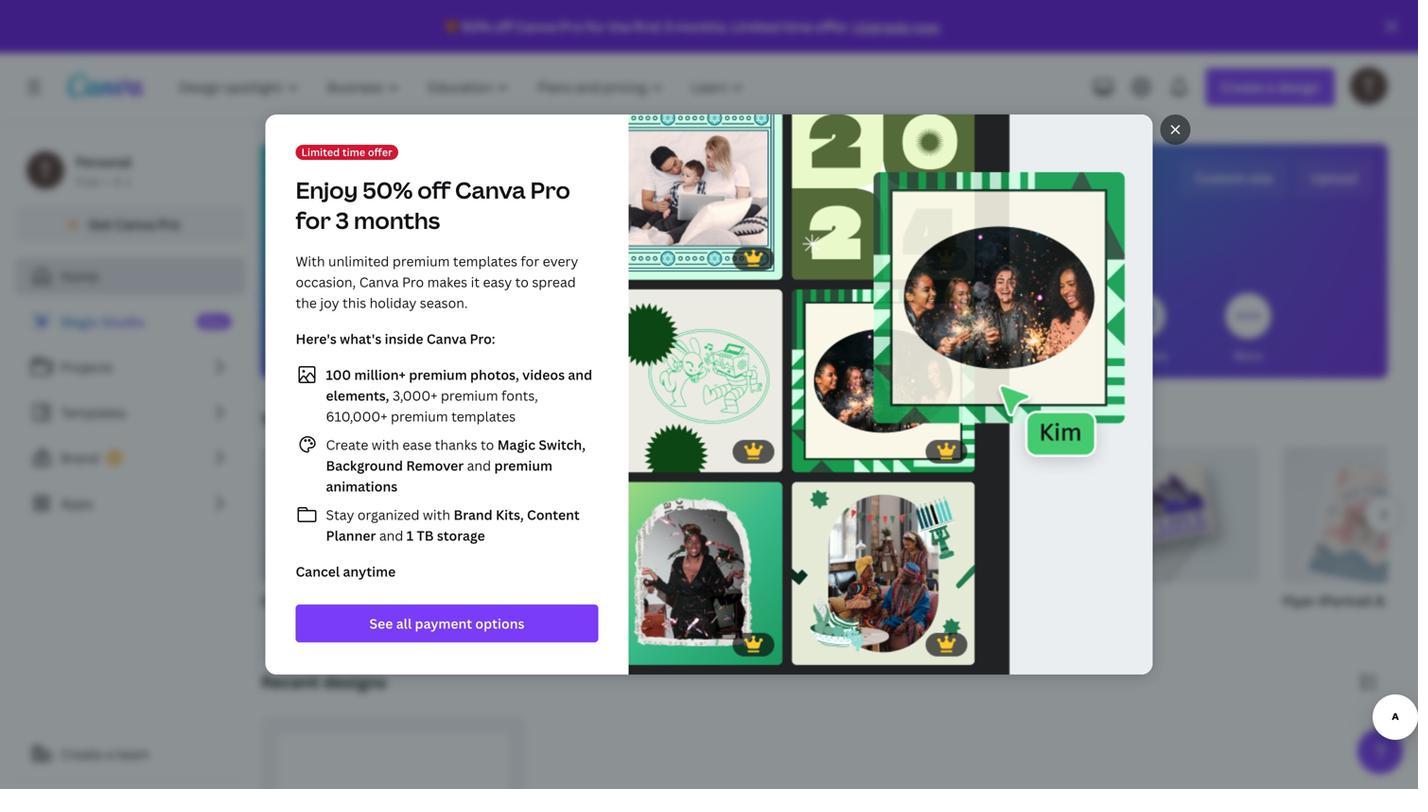 Task type: locate. For each thing, give the bounding box(es) containing it.
holiday
[[370, 294, 417, 312]]

designs
[[323, 670, 387, 693]]

premium down photos,
[[441, 386, 498, 404]]

1 horizontal spatial 50%
[[462, 18, 491, 35]]

11
[[1408, 592, 1418, 610]]

0 vertical spatial time
[[783, 18, 813, 35]]

recent
[[261, 670, 319, 693]]

magic left the studio at the top
[[61, 313, 99, 331]]

list containing 100 million+ premium photos, videos and elements,
[[296, 363, 598, 546]]

create down you might want to try...
[[326, 436, 368, 454]]

premium up makes
[[392, 252, 450, 270]]

1 horizontal spatial the
[[609, 18, 631, 35]]

might
[[296, 408, 344, 431]]

1 vertical spatial off
[[417, 175, 450, 205]]

1 vertical spatial the
[[296, 294, 317, 312]]

2 horizontal spatial for
[[586, 18, 606, 35]]

0 horizontal spatial for
[[296, 205, 331, 236]]

spread
[[532, 273, 576, 291]]

time
[[783, 18, 813, 35], [342, 145, 365, 159]]

list
[[15, 303, 246, 522], [296, 363, 598, 546]]

0 vertical spatial create
[[326, 436, 368, 454]]

to right thanks
[[481, 436, 494, 454]]

0 vertical spatial for
[[586, 18, 606, 35]]

0 vertical spatial 1
[[126, 174, 132, 189]]

canva for 🎁 50% off canva pro for the first 3 months. limited time offer. upgrade now .
[[516, 18, 557, 35]]

pro inside enjoy 50% off canva pro for 3 months
[[530, 175, 570, 205]]

2 vertical spatial and
[[379, 526, 403, 544]]

limited right months.
[[731, 18, 780, 35]]

1 horizontal spatial list
[[296, 363, 598, 546]]

time left offer.
[[783, 18, 813, 35]]

premium down switch, at the bottom
[[494, 456, 553, 474]]

stay
[[326, 506, 354, 524]]

canva right '🎁'
[[516, 18, 557, 35]]

products
[[1026, 348, 1076, 363]]

1 horizontal spatial you
[[759, 166, 816, 207]]

1 horizontal spatial off
[[494, 18, 513, 35]]

1 vertical spatial to
[[393, 408, 411, 431]]

and
[[568, 366, 592, 384], [464, 456, 494, 474], [379, 526, 403, 544]]

create a team button
[[15, 735, 246, 773]]

1 left tb
[[407, 526, 414, 544]]

brand inside "brand kits, content planner"
[[454, 506, 493, 524]]

the
[[609, 18, 631, 35], [296, 294, 317, 312]]

to right easy
[[515, 273, 529, 291]]

magic
[[61, 313, 99, 331], [497, 436, 536, 454]]

canva left pro:
[[427, 330, 467, 348]]

and down thanks
[[464, 456, 494, 474]]

off for 🎁
[[494, 18, 513, 35]]

stay organized with
[[326, 506, 454, 524]]

create left a
[[61, 745, 103, 763]]

0 vertical spatial limited
[[731, 18, 780, 35]]

create with ease thanks to
[[326, 436, 497, 454]]

the left the joy
[[296, 294, 317, 312]]

group
[[261, 447, 443, 583], [465, 447, 647, 583], [670, 447, 851, 583], [874, 447, 1056, 591], [1079, 447, 1260, 583], [1283, 447, 1418, 589]]

all
[[396, 614, 412, 632]]

.
[[939, 18, 942, 35]]

what
[[618, 166, 698, 207]]

2 vertical spatial for
[[521, 252, 539, 270]]

1 right •
[[126, 174, 132, 189]]

upgrade now button
[[853, 18, 939, 35]]

animations
[[326, 477, 398, 495]]

switch,
[[539, 436, 586, 454]]

home
[[61, 267, 99, 285]]

4 group from the left
[[874, 447, 1056, 591]]

0 horizontal spatial and
[[379, 526, 403, 544]]

for inside enjoy 50% off canva pro for 3 months
[[296, 205, 331, 236]]

see all payment options
[[369, 614, 525, 632]]

see all payment options button
[[296, 605, 598, 642]]

with
[[372, 436, 399, 454], [423, 506, 450, 524]]

more
[[1234, 348, 1263, 363]]

1 vertical spatial and
[[464, 456, 494, 474]]

2 horizontal spatial and
[[568, 366, 592, 384]]

templates inside 'with unlimited premium templates for every occasion, canva pro makes it easy to spread the joy this holiday season.'
[[453, 252, 517, 270]]

0 horizontal spatial create
[[61, 745, 103, 763]]

canva inside 'with unlimited premium templates for every occasion, canva pro makes it easy to spread the joy this holiday season.'
[[359, 273, 399, 291]]

off inside enjoy 50% off canva pro for 3 months
[[417, 175, 450, 205]]

50% down offer
[[363, 175, 413, 205]]

limited time offer
[[301, 145, 392, 159]]

canva up holiday
[[359, 273, 399, 291]]

presentation (16:9)
[[670, 592, 792, 610]]

presentations
[[680, 348, 757, 363]]

1 horizontal spatial 1
[[407, 526, 414, 544]]

templates up the it at the top of page
[[453, 252, 517, 270]]

offer.
[[815, 18, 850, 35]]

for you button
[[378, 280, 423, 378]]

premium animations
[[326, 456, 553, 495]]

1 horizontal spatial and
[[464, 456, 494, 474]]

6 group from the left
[[1283, 447, 1418, 589]]

0 vertical spatial and
[[568, 366, 592, 384]]

enjoy
[[296, 175, 358, 205]]

group for whiteboard
[[465, 447, 647, 583]]

thanks
[[435, 436, 477, 454]]

off right '🎁'
[[494, 18, 513, 35]]

with up background
[[372, 436, 399, 454]]

pro inside button
[[158, 215, 180, 233]]

1 vertical spatial 3
[[336, 205, 349, 236]]

50% inside enjoy 50% off canva pro for 3 months
[[363, 175, 413, 205]]

canva right get
[[115, 215, 155, 233]]

storage
[[437, 526, 485, 544]]

610,000+
[[326, 407, 387, 425]]

0 vertical spatial 3
[[664, 18, 672, 35]]

0 horizontal spatial with
[[372, 436, 399, 454]]

3 up unlimited at the top
[[336, 205, 349, 236]]

here's what's inside canva pro:
[[296, 330, 495, 348]]

1 vertical spatial magic
[[497, 436, 536, 454]]

presentations button
[[680, 280, 757, 378]]

ease
[[402, 436, 432, 454]]

whiteboard group
[[465, 447, 647, 634]]

whiteboard
[[465, 592, 541, 610]]

0 vertical spatial 50%
[[462, 18, 491, 35]]

get canva pro button
[[15, 206, 246, 242]]

0 horizontal spatial time
[[342, 145, 365, 159]]

for left every
[[521, 252, 539, 270]]

brand up "apps"
[[61, 449, 99, 467]]

anytime
[[343, 562, 396, 580]]

3
[[664, 18, 672, 35], [336, 205, 349, 236]]

magic inside magic switch, background remover
[[497, 436, 536, 454]]

0 vertical spatial templates
[[453, 252, 517, 270]]

want
[[348, 408, 389, 431]]

5 group from the left
[[1079, 447, 1260, 583]]

canva inside enjoy 50% off canva pro for 3 months
[[455, 175, 526, 205]]

to up 'create with ease thanks to'
[[393, 408, 411, 431]]

0 vertical spatial off
[[494, 18, 513, 35]]

upgrade
[[853, 18, 909, 35]]

templates up thanks
[[451, 407, 516, 425]]

0 horizontal spatial 1
[[126, 174, 132, 189]]

and right "videos"
[[568, 366, 592, 384]]

resume
[[874, 592, 925, 610]]

joy
[[320, 294, 339, 312]]

with up the and 1 tb storage
[[423, 506, 450, 524]]

0 horizontal spatial to
[[393, 408, 411, 431]]

1 vertical spatial 50%
[[363, 175, 413, 205]]

None search field
[[541, 229, 1108, 267]]

0 vertical spatial brand
[[61, 449, 99, 467]]

brand for brand kits, content planner
[[454, 506, 493, 524]]

1 group from the left
[[261, 447, 443, 583]]

to
[[515, 273, 529, 291], [393, 408, 411, 431], [481, 436, 494, 454]]

1 vertical spatial 1
[[407, 526, 414, 544]]

list containing magic studio
[[15, 303, 246, 522]]

2 horizontal spatial to
[[515, 273, 529, 291]]

2 group from the left
[[465, 447, 647, 583]]

pro up home "link"
[[158, 215, 180, 233]]

1 vertical spatial for
[[296, 205, 331, 236]]

0 horizontal spatial you
[[401, 348, 421, 363]]

canva for here's what's inside canva pro:
[[427, 330, 467, 348]]

time left offer
[[342, 145, 365, 159]]

1 vertical spatial brand
[[454, 506, 493, 524]]

0 horizontal spatial 3
[[336, 205, 349, 236]]

fonts,
[[501, 386, 538, 404]]

flyer (portrait 8.5 × 11
[[1283, 592, 1418, 610]]

50% right '🎁'
[[462, 18, 491, 35]]

apps link
[[15, 484, 246, 522]]

for left first
[[586, 18, 606, 35]]

1 horizontal spatial brand
[[454, 506, 493, 524]]

premium inside 100 million+ premium photos, videos and elements,
[[409, 366, 467, 384]]

0 horizontal spatial magic
[[61, 313, 99, 331]]

pro
[[559, 18, 583, 35], [530, 175, 570, 205], [158, 215, 180, 233], [402, 273, 424, 291]]

brand for brand
[[61, 449, 99, 467]]

season.
[[420, 294, 468, 312]]

you
[[759, 166, 816, 207], [401, 348, 421, 363]]

canva for enjoy 50% off canva pro for 3 months
[[455, 175, 526, 205]]

pro up every
[[530, 175, 570, 205]]

3 group from the left
[[670, 447, 851, 583]]

premium up 3,000+
[[409, 366, 467, 384]]

easy
[[483, 273, 512, 291]]

premium inside 'with unlimited premium templates for every occasion, canva pro makes it easy to spread the joy this holiday season.'
[[392, 252, 450, 270]]

create inside button
[[61, 745, 103, 763]]

will
[[704, 166, 753, 207]]

0 horizontal spatial brand
[[61, 449, 99, 467]]

you right will at the top of the page
[[759, 166, 816, 207]]

for up "with"
[[296, 205, 331, 236]]

premium
[[392, 252, 450, 270], [409, 366, 467, 384], [441, 386, 498, 404], [391, 407, 448, 425], [494, 456, 553, 474]]

pro left first
[[559, 18, 583, 35]]

for for the
[[586, 18, 606, 35]]

1 horizontal spatial for
[[521, 252, 539, 270]]

canva up easy
[[455, 175, 526, 205]]

offer
[[368, 145, 392, 159]]

1 horizontal spatial limited
[[731, 18, 780, 35]]

personal
[[76, 153, 132, 171]]

the left first
[[609, 18, 631, 35]]

social
[[789, 348, 823, 363]]

tb
[[417, 526, 434, 544]]

1 horizontal spatial 3
[[664, 18, 672, 35]]

limited up 'enjoy'
[[301, 145, 340, 159]]

1 vertical spatial templates
[[451, 407, 516, 425]]

you might want to try...
[[261, 408, 452, 431]]

a
[[106, 745, 114, 763]]

create for create a team
[[61, 745, 103, 763]]

whiteboards
[[577, 348, 648, 363]]

off up 'with unlimited premium templates for every occasion, canva pro makes it easy to spread the joy this holiday season.' on the left of page
[[417, 175, 450, 205]]

group for doc
[[261, 447, 443, 583]]

3 right first
[[664, 18, 672, 35]]

you right the for
[[401, 348, 421, 363]]

pro up holiday
[[402, 273, 424, 291]]

off
[[494, 18, 513, 35], [417, 175, 450, 205]]

1 vertical spatial you
[[401, 348, 421, 363]]

and inside 100 million+ premium photos, videos and elements,
[[568, 366, 592, 384]]

and down "stay organized with"
[[379, 526, 403, 544]]

cancel
[[296, 562, 340, 580]]

0 horizontal spatial the
[[296, 294, 317, 312]]

100 million+ premium photos, videos and elements,
[[326, 366, 592, 404]]

0 horizontal spatial 50%
[[363, 175, 413, 205]]

studio
[[102, 313, 144, 331]]

1 horizontal spatial to
[[481, 436, 494, 454]]

1 horizontal spatial with
[[423, 506, 450, 524]]

0 horizontal spatial off
[[417, 175, 450, 205]]

projects
[[61, 358, 113, 376]]

0 vertical spatial magic
[[61, 313, 99, 331]]

premium inside the premium animations
[[494, 456, 553, 474]]

cancel anytime
[[296, 562, 396, 580]]

magic left switch, at the bottom
[[497, 436, 536, 454]]

0 vertical spatial to
[[515, 273, 529, 291]]

1 vertical spatial create
[[61, 745, 103, 763]]

50% for enjoy
[[363, 175, 413, 205]]

1 horizontal spatial create
[[326, 436, 368, 454]]

brand up storage
[[454, 506, 493, 524]]

0 horizontal spatial limited
[[301, 145, 340, 159]]

for
[[586, 18, 606, 35], [296, 205, 331, 236], [521, 252, 539, 270]]

and for and 1 tb storage
[[379, 526, 403, 544]]

brand
[[61, 449, 99, 467], [454, 506, 493, 524]]

top level navigation element
[[167, 68, 760, 106]]

0 horizontal spatial list
[[15, 303, 246, 522]]

1 horizontal spatial magic
[[497, 436, 536, 454]]



Task type: vqa. For each thing, say whether or not it's contained in the screenshot.
Brand in the brand kits, content planner
yes



Task type: describe. For each thing, give the bounding box(es) containing it.
organized
[[357, 506, 420, 524]]

0 vertical spatial you
[[759, 166, 816, 207]]

for you
[[380, 348, 421, 363]]

100
[[326, 366, 351, 384]]

(portrait
[[1318, 592, 1373, 610]]

websites button
[[1117, 280, 1167, 378]]

print products button
[[997, 280, 1076, 378]]

occasion,
[[296, 273, 356, 291]]

group for presentation (16:9)
[[670, 447, 851, 583]]

canva inside button
[[115, 215, 155, 233]]

see
[[369, 614, 393, 632]]

background
[[326, 456, 403, 474]]

group for flyer (portrait 8.5 × 11
[[1283, 447, 1418, 589]]

what will you design today?
[[618, 166, 1031, 207]]

free •
[[76, 174, 108, 189]]

for
[[380, 348, 398, 363]]

every
[[543, 252, 578, 270]]

to inside 'with unlimited premium templates for every occasion, canva pro makes it easy to spread the joy this holiday season.'
[[515, 273, 529, 291]]

premium down 3,000+
[[391, 407, 448, 425]]

off for enjoy
[[417, 175, 450, 205]]

you inside "for you" button
[[401, 348, 421, 363]]

months
[[354, 205, 440, 236]]

media
[[826, 348, 860, 363]]

what's
[[340, 330, 382, 348]]

brand kits, content planner
[[326, 506, 580, 544]]

for for 3
[[296, 205, 331, 236]]

pro inside 'with unlimited premium templates for every occasion, canva pro makes it easy to spread the joy this holiday season.'
[[402, 273, 424, 291]]

first
[[634, 18, 662, 35]]

3 inside enjoy 50% off canva pro for 3 months
[[336, 205, 349, 236]]

projects link
[[15, 348, 246, 386]]

now
[[912, 18, 939, 35]]

social media button
[[789, 280, 860, 378]]

magic for switch,
[[497, 436, 536, 454]]

1 horizontal spatial time
[[783, 18, 813, 35]]

get
[[89, 215, 112, 233]]

50% for 🎁
[[462, 18, 491, 35]]

2 vertical spatial to
[[481, 436, 494, 454]]

3,000+
[[393, 386, 438, 404]]

design
[[822, 166, 919, 207]]

print
[[997, 348, 1024, 363]]

brand link
[[15, 439, 246, 477]]

flyer (portrait 8.5 × 11 in) group
[[1283, 447, 1418, 634]]

magic switch, background remover
[[326, 436, 586, 474]]

videos
[[912, 348, 949, 363]]

whiteboards button
[[577, 280, 648, 378]]

kits,
[[496, 506, 524, 524]]

pro:
[[470, 330, 495, 348]]

home link
[[15, 257, 246, 295]]

templates link
[[15, 394, 246, 431]]

options
[[475, 614, 525, 632]]

1 vertical spatial with
[[423, 506, 450, 524]]

payment
[[415, 614, 472, 632]]

it
[[471, 273, 480, 291]]

apps
[[61, 494, 93, 512]]

0 vertical spatial the
[[609, 18, 631, 35]]

0 vertical spatial with
[[372, 436, 399, 454]]

(16:9)
[[756, 592, 792, 610]]

this
[[343, 294, 366, 312]]

×
[[1399, 592, 1405, 610]]

create for create with ease thanks to
[[326, 436, 368, 454]]

🎁 50% off canva pro for the first 3 months. limited time offer. upgrade now .
[[446, 18, 942, 35]]

doc group
[[261, 447, 443, 634]]

🎁
[[446, 18, 459, 35]]

postcard group
[[1079, 447, 1260, 634]]

recent designs
[[261, 670, 387, 693]]

enjoy 50% off canva pro for 3 months
[[296, 175, 570, 236]]

magic studio
[[61, 313, 144, 331]]

social media
[[789, 348, 860, 363]]

the inside 'with unlimited premium templates for every occasion, canva pro makes it easy to spread the joy this holiday season.'
[[296, 294, 317, 312]]

months.
[[675, 18, 729, 35]]

you
[[261, 408, 292, 431]]

templates inside "3,000+ premium fonts, 610,000+ premium templates"
[[451, 407, 516, 425]]

and for and
[[464, 456, 494, 474]]

million+
[[354, 366, 406, 384]]

free
[[76, 174, 100, 189]]

photos,
[[470, 366, 519, 384]]

1 vertical spatial limited
[[301, 145, 340, 159]]

resume group
[[874, 447, 1056, 634]]

group for resume
[[874, 447, 1056, 591]]

flyer
[[1283, 592, 1315, 610]]

presentation
[[670, 592, 753, 610]]

today?
[[925, 166, 1031, 207]]

with unlimited premium templates for every occasion, canva pro makes it easy to spread the joy this holiday season.
[[296, 252, 578, 312]]

more button
[[1226, 280, 1271, 378]]

3,000+ premium fonts, 610,000+ premium templates
[[326, 386, 538, 425]]

1 vertical spatial time
[[342, 145, 365, 159]]

elements,
[[326, 386, 389, 404]]

for inside 'with unlimited premium templates for every occasion, canva pro makes it easy to spread the joy this holiday season.'
[[521, 252, 539, 270]]

try...
[[415, 408, 452, 431]]

print products
[[997, 348, 1076, 363]]

presentation (16:9) group
[[670, 447, 851, 634]]

remover
[[406, 456, 464, 474]]

inside
[[385, 330, 423, 348]]

unlimited
[[328, 252, 389, 270]]

videos button
[[908, 280, 953, 378]]

magic for studio
[[61, 313, 99, 331]]



